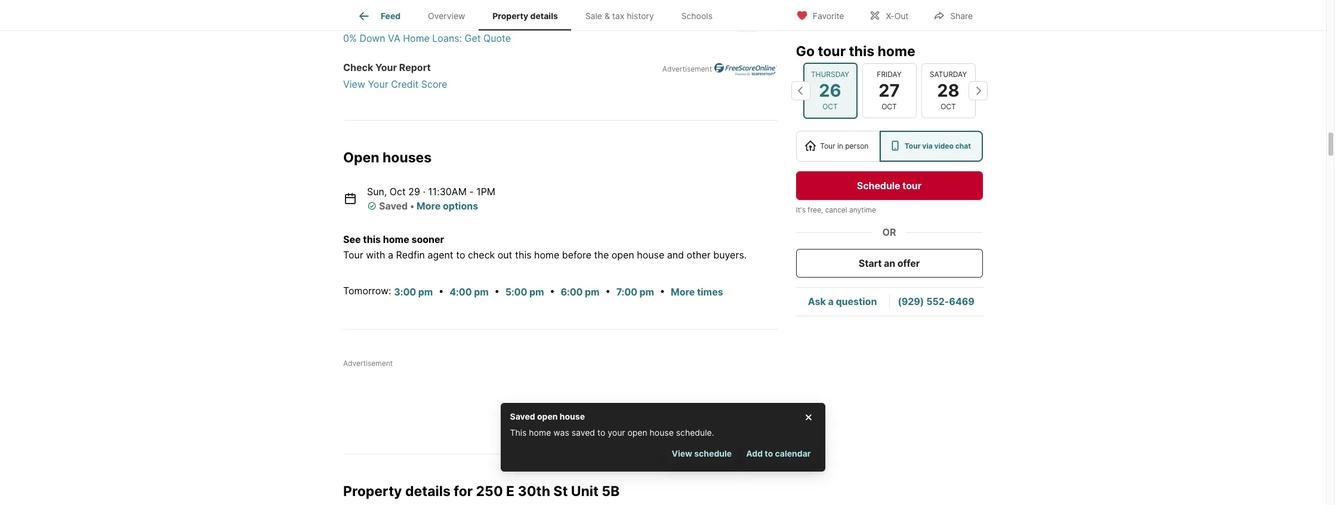 Task type: locate. For each thing, give the bounding box(es) containing it.
details inside tab
[[530, 11, 558, 21]]

your
[[376, 62, 397, 74], [368, 78, 388, 90]]

buyers.
[[714, 249, 747, 261]]

0 vertical spatial tour
[[819, 43, 846, 60]]

1 horizontal spatial more
[[671, 286, 695, 298]]

4:00 pm button
[[449, 284, 489, 300]]

saved up this
[[510, 411, 536, 421]]

a right "with"
[[388, 249, 394, 261]]

oct down 27
[[882, 102, 898, 111]]

find
[[343, 16, 364, 28]]

2 vertical spatial this
[[515, 249, 532, 261]]

this up thursday in the right of the page
[[850, 43, 875, 60]]

1 vertical spatial details
[[405, 483, 451, 500]]

• left 6:00
[[550, 285, 555, 297]]

tomorrow:
[[343, 285, 391, 297]]

1 vertical spatial property
[[343, 483, 402, 500]]

times
[[697, 286, 723, 298]]

oct down 28
[[941, 102, 957, 111]]

30th
[[518, 483, 551, 500]]

0 vertical spatial this
[[850, 43, 875, 60]]

more left 'times'
[[671, 286, 695, 298]]

this up "with"
[[363, 233, 381, 245]]

get
[[465, 32, 481, 44]]

start an offer button
[[796, 249, 983, 278]]

open up was
[[538, 411, 558, 421]]

·
[[423, 186, 426, 198]]

1 vertical spatial open
[[538, 411, 558, 421]]

va down loan
[[388, 32, 400, 44]]

0 vertical spatial your
[[376, 62, 397, 74]]

3:00
[[394, 286, 416, 298]]

a inside the find a va loan 0% down va home loans: get quote
[[366, 16, 371, 28]]

1 vertical spatial advertisement
[[663, 65, 712, 74]]

tour down see
[[343, 249, 363, 261]]

an
[[885, 257, 896, 269]]

tab list containing feed
[[343, 0, 736, 30]]

0 vertical spatial a
[[366, 16, 371, 28]]

question
[[836, 296, 878, 308]]

this right out
[[515, 249, 532, 261]]

1 vertical spatial view
[[672, 448, 693, 459]]

loans:
[[432, 32, 462, 44]]

add
[[747, 448, 763, 459]]

1 vertical spatial more
[[671, 286, 695, 298]]

1 vertical spatial your
[[368, 78, 388, 90]]

oct for 28
[[941, 102, 957, 111]]

pm right the 7:00
[[640, 286, 654, 298]]

-
[[470, 186, 474, 198]]

1 vertical spatial a
[[388, 249, 394, 261]]

2 vertical spatial to
[[765, 448, 774, 459]]

property details tab
[[479, 2, 572, 30]]

2 horizontal spatial this
[[850, 43, 875, 60]]

this home was saved to your open house schedule.
[[510, 427, 715, 437]]

1 horizontal spatial details
[[530, 11, 558, 21]]

29
[[409, 186, 420, 198]]

2 vertical spatial advertisement
[[343, 359, 393, 368]]

•
[[410, 200, 415, 212], [439, 285, 444, 297], [495, 285, 500, 297], [550, 285, 555, 297], [606, 285, 611, 297], [660, 285, 665, 297]]

0 horizontal spatial a
[[366, 16, 371, 28]]

2 horizontal spatial a
[[829, 296, 834, 308]]

unit
[[571, 483, 599, 500]]

0 horizontal spatial property
[[343, 483, 402, 500]]

tour
[[819, 43, 846, 60], [903, 180, 922, 192]]

find a va loan 0% down va home loans: get quote
[[343, 16, 511, 44]]

list box
[[796, 131, 983, 162]]

0 horizontal spatial va
[[373, 16, 387, 28]]

pm right 3:00
[[418, 286, 433, 298]]

oct down 26
[[823, 102, 838, 111]]

to right add
[[765, 448, 774, 459]]

home down saved open house
[[529, 427, 552, 437]]

0 vertical spatial va
[[373, 16, 387, 28]]

1 horizontal spatial property
[[493, 11, 529, 21]]

tour for tour via video chat
[[905, 142, 921, 150]]

your
[[608, 427, 626, 437]]

houses
[[383, 149, 432, 166]]

your down check
[[368, 78, 388, 90]]

0 vertical spatial details
[[530, 11, 558, 21]]

view inside 'check your report view your credit score'
[[343, 78, 365, 90]]

None button
[[804, 63, 858, 119], [863, 63, 917, 118], [922, 63, 976, 118], [804, 63, 858, 119], [863, 63, 917, 118], [922, 63, 976, 118]]

view down check
[[343, 78, 365, 90]]

property for property details
[[493, 11, 529, 21]]

1 vertical spatial this
[[363, 233, 381, 245]]

0 horizontal spatial details
[[405, 483, 451, 500]]

sun,
[[367, 186, 387, 198]]

0% down va home loans: get quote link
[[343, 31, 785, 46]]

1 horizontal spatial a
[[388, 249, 394, 261]]

1pm
[[477, 186, 496, 198]]

pm right 4:00
[[474, 286, 489, 298]]

1 horizontal spatial tour
[[821, 142, 836, 150]]

1 vertical spatial saved
[[510, 411, 536, 421]]

house left schedule.
[[650, 427, 674, 437]]

advertisement for check your report view your credit score
[[663, 65, 712, 74]]

your up credit
[[376, 62, 397, 74]]

oct inside friday 27 oct
[[882, 102, 898, 111]]

pm right 5:00
[[530, 286, 544, 298]]

0 horizontal spatial to
[[456, 249, 465, 261]]

0 vertical spatial to
[[456, 249, 465, 261]]

2 vertical spatial a
[[829, 296, 834, 308]]

details up 0% down va home loans: get quote link at the top
[[530, 11, 558, 21]]

va up down
[[373, 16, 387, 28]]

0 horizontal spatial more
[[417, 200, 441, 212]]

advertisement
[[663, 19, 712, 28], [663, 65, 712, 74], [343, 359, 393, 368]]

open
[[612, 249, 635, 261], [538, 411, 558, 421], [628, 427, 648, 437]]

details
[[530, 11, 558, 21], [405, 483, 451, 500]]

schedule.
[[677, 427, 715, 437]]

1 horizontal spatial saved
[[510, 411, 536, 421]]

to left your
[[598, 427, 606, 437]]

view inside button
[[672, 448, 693, 459]]

1 pm from the left
[[418, 286, 433, 298]]

before
[[562, 249, 592, 261]]

tour inside tour via video chat option
[[905, 142, 921, 150]]

report
[[399, 62, 431, 74]]

to right agent
[[456, 249, 465, 261]]

list box containing tour in person
[[796, 131, 983, 162]]

5:00
[[506, 286, 527, 298]]

2 horizontal spatial to
[[765, 448, 774, 459]]

tour via video chat option
[[880, 131, 983, 162]]

tab list
[[343, 0, 736, 30]]

oct inside the thursday 26 oct
[[823, 102, 838, 111]]

• left 4:00
[[439, 285, 444, 297]]

house left and
[[637, 249, 665, 261]]

1 horizontal spatial to
[[598, 427, 606, 437]]

in
[[838, 142, 844, 150]]

pm right 6:00
[[585, 286, 600, 298]]

property inside tab
[[493, 11, 529, 21]]

tour left via
[[905, 142, 921, 150]]

home left before
[[534, 249, 560, 261]]

redfin
[[396, 249, 425, 261]]

e
[[506, 483, 515, 500]]

view down schedule.
[[672, 448, 693, 459]]

sale & tax history tab
[[572, 2, 668, 30]]

sooner
[[412, 233, 444, 245]]

tour left in
[[821, 142, 836, 150]]

and
[[667, 249, 684, 261]]

0 horizontal spatial tour
[[343, 249, 363, 261]]

a right find
[[366, 16, 371, 28]]

open inside see this home sooner tour with a redfin agent to check out this home before the open house and other buyers.
[[612, 249, 635, 261]]

open right 'the' on the left
[[612, 249, 635, 261]]

x-out button
[[859, 3, 919, 27]]

1 vertical spatial house
[[560, 411, 585, 421]]

0 horizontal spatial view
[[343, 78, 365, 90]]

tour in person
[[821, 142, 869, 150]]

0 vertical spatial house
[[637, 249, 665, 261]]

more times link
[[671, 286, 723, 298]]

quote
[[484, 32, 511, 44]]

0 horizontal spatial tour
[[819, 43, 846, 60]]

3 pm from the left
[[530, 286, 544, 298]]

saved down sun,
[[379, 200, 408, 212]]

tour for go
[[819, 43, 846, 60]]

4 pm from the left
[[585, 286, 600, 298]]

details left for
[[405, 483, 451, 500]]

was
[[554, 427, 570, 437]]

tour inside button
[[903, 180, 922, 192]]

schedule tour
[[858, 180, 922, 192]]

1 horizontal spatial view
[[672, 448, 693, 459]]

score
[[421, 78, 448, 90]]

open
[[343, 149, 379, 166]]

a for find
[[366, 16, 371, 28]]

28
[[938, 80, 960, 101]]

house up was
[[560, 411, 585, 421]]

0 vertical spatial saved
[[379, 200, 408, 212]]

• right 7:00 pm button
[[660, 285, 665, 297]]

home
[[878, 43, 916, 60], [383, 233, 409, 245], [534, 249, 560, 261], [529, 427, 552, 437]]

alert
[[501, 403, 826, 472]]

1 vertical spatial to
[[598, 427, 606, 437]]

saved
[[379, 200, 408, 212], [510, 411, 536, 421]]

1 horizontal spatial tour
[[903, 180, 922, 192]]

more down sun, oct 29 · 11:30am - 1pm
[[417, 200, 441, 212]]

0 vertical spatial view
[[343, 78, 365, 90]]

sale & tax history
[[586, 11, 654, 21]]

tour up thursday in the right of the page
[[819, 43, 846, 60]]

0 vertical spatial more
[[417, 200, 441, 212]]

0 horizontal spatial saved
[[379, 200, 408, 212]]

2 horizontal spatial tour
[[905, 142, 921, 150]]

it's free, cancel anytime
[[796, 205, 877, 214]]

tour for tour in person
[[821, 142, 836, 150]]

oct for 27
[[882, 102, 898, 111]]

more
[[417, 200, 441, 212], [671, 286, 695, 298]]

a right ask
[[829, 296, 834, 308]]

tour right schedule
[[903, 180, 922, 192]]

0 vertical spatial open
[[612, 249, 635, 261]]

previous image
[[792, 81, 811, 100]]

thursday 26 oct
[[812, 70, 850, 111]]

tour inside 'tour in person' option
[[821, 142, 836, 150]]

chat
[[956, 142, 972, 150]]

cancel
[[826, 205, 848, 214]]

to
[[456, 249, 465, 261], [598, 427, 606, 437], [765, 448, 774, 459]]

1 horizontal spatial va
[[388, 32, 400, 44]]

sun, oct 29 · 11:30am - 1pm
[[367, 186, 496, 198]]

1 vertical spatial tour
[[903, 180, 922, 192]]

to inside add to calendar button
[[765, 448, 774, 459]]

this
[[850, 43, 875, 60], [363, 233, 381, 245], [515, 249, 532, 261]]

250
[[476, 483, 503, 500]]

tour in person option
[[796, 131, 880, 162]]

0 vertical spatial advertisement
[[663, 19, 712, 28]]

a
[[366, 16, 371, 28], [388, 249, 394, 261], [829, 296, 834, 308]]

out
[[895, 10, 909, 21]]

0 vertical spatial property
[[493, 11, 529, 21]]

oct
[[823, 102, 838, 111], [882, 102, 898, 111], [941, 102, 957, 111], [390, 186, 406, 198]]

open right your
[[628, 427, 648, 437]]

va
[[373, 16, 387, 28], [388, 32, 400, 44]]

oct inside saturday 28 oct
[[941, 102, 957, 111]]

7:00 pm button
[[616, 284, 655, 300]]

house inside see this home sooner tour with a redfin agent to check out this home before the open house and other buyers.
[[637, 249, 665, 261]]



Task type: vqa. For each thing, say whether or not it's contained in the screenshot.
The amount you plan to offer for a home.
no



Task type: describe. For each thing, give the bounding box(es) containing it.
next image
[[969, 81, 988, 100]]

home up redfin at the left of page
[[383, 233, 409, 245]]

view schedule button
[[668, 442, 737, 465]]

schedule tour button
[[796, 171, 983, 200]]

2 vertical spatial open
[[628, 427, 648, 437]]

oct for 26
[[823, 102, 838, 111]]

down
[[360, 32, 385, 44]]

view your credit score link
[[343, 77, 785, 92]]

this
[[510, 427, 527, 437]]

4:00
[[450, 286, 472, 298]]

7:00
[[617, 286, 638, 298]]

0%
[[343, 32, 357, 44]]

view schedule
[[672, 448, 732, 459]]

6469
[[950, 296, 975, 308]]

thursday
[[812, 70, 850, 79]]

6:00
[[561, 286, 583, 298]]

to inside see this home sooner tour with a redfin agent to check out this home before the open house and other buyers.
[[456, 249, 465, 261]]

3:00 pm button
[[394, 284, 434, 300]]

via
[[923, 142, 933, 150]]

loan
[[389, 16, 412, 28]]

add to calendar button
[[742, 442, 816, 465]]

history
[[627, 11, 654, 21]]

tax
[[612, 11, 625, 21]]

for
[[454, 483, 473, 500]]

check
[[468, 249, 495, 261]]

feed link
[[357, 9, 401, 23]]

saturday
[[930, 70, 968, 79]]

5b
[[602, 483, 620, 500]]

overview
[[428, 11, 465, 21]]

(929)
[[898, 296, 925, 308]]

saturday 28 oct
[[930, 70, 968, 111]]

calendar
[[776, 448, 811, 459]]

a for ask
[[829, 296, 834, 308]]

share
[[951, 10, 973, 21]]

friday
[[878, 70, 902, 79]]

oct up the saved •
[[390, 186, 406, 198]]

out
[[498, 249, 513, 261]]

ask a question
[[809, 296, 878, 308]]

options
[[443, 200, 478, 212]]

st
[[554, 483, 568, 500]]

property details for 250 e 30th st unit 5b
[[343, 483, 620, 500]]

home up friday
[[878, 43, 916, 60]]

home inside alert
[[529, 427, 552, 437]]

anytime
[[850, 205, 877, 214]]

property details
[[493, 11, 558, 21]]

see
[[343, 233, 361, 245]]

schools tab
[[668, 2, 727, 30]]

&
[[605, 11, 610, 21]]

alert containing saved open house
[[501, 403, 826, 472]]

552-
[[927, 296, 950, 308]]

add to calendar
[[747, 448, 811, 459]]

overview tab
[[414, 2, 479, 30]]

1 vertical spatial va
[[388, 32, 400, 44]]

a inside see this home sooner tour with a redfin agent to check out this home before the open house and other buyers.
[[388, 249, 394, 261]]

0 horizontal spatial this
[[363, 233, 381, 245]]

details for property details
[[530, 11, 558, 21]]

schools
[[682, 11, 713, 21]]

• left the 7:00
[[606, 285, 611, 297]]

saved open house
[[510, 411, 585, 421]]

5:00 pm button
[[505, 284, 545, 300]]

x-
[[886, 10, 895, 21]]

ask
[[809, 296, 826, 308]]

saved for saved open house
[[510, 411, 536, 421]]

2 pm from the left
[[474, 286, 489, 298]]

details for property details for 250 e 30th st unit 5b
[[405, 483, 451, 500]]

schedule
[[858, 180, 901, 192]]

ask a question link
[[809, 296, 878, 308]]

11:30am
[[428, 186, 467, 198]]

other
[[687, 249, 711, 261]]

check your report view your credit score
[[343, 62, 448, 90]]

schedule
[[695, 448, 732, 459]]

offer
[[898, 257, 920, 269]]

5 pm from the left
[[640, 286, 654, 298]]

27
[[879, 80, 901, 101]]

tour for schedule
[[903, 180, 922, 192]]

more inside tomorrow: 3:00 pm • 4:00 pm • 5:00 pm • 6:00 pm • 7:00 pm • more times
[[671, 286, 695, 298]]

free,
[[808, 205, 824, 214]]

saved
[[572, 427, 596, 437]]

agent
[[428, 249, 454, 261]]

saved for saved •
[[379, 200, 408, 212]]

• left 5:00
[[495, 285, 500, 297]]

friday 27 oct
[[878, 70, 902, 111]]

advertisement for find a va loan 0% down va home loans: get quote
[[663, 19, 712, 28]]

2 vertical spatial house
[[650, 427, 674, 437]]

tour inside see this home sooner tour with a redfin agent to check out this home before the open house and other buyers.
[[343, 249, 363, 261]]

with
[[366, 249, 385, 261]]

share button
[[924, 3, 983, 27]]

video
[[935, 142, 954, 150]]

tour via video chat
[[905, 142, 972, 150]]

go tour this home
[[796, 43, 916, 60]]

property for property details for 250 e 30th st unit 5b
[[343, 483, 402, 500]]

1 horizontal spatial this
[[515, 249, 532, 261]]

(929) 552-6469 link
[[898, 296, 975, 308]]

check
[[343, 62, 373, 74]]

• down 29
[[410, 200, 415, 212]]

saved •
[[379, 200, 417, 212]]

more options
[[417, 200, 478, 212]]



